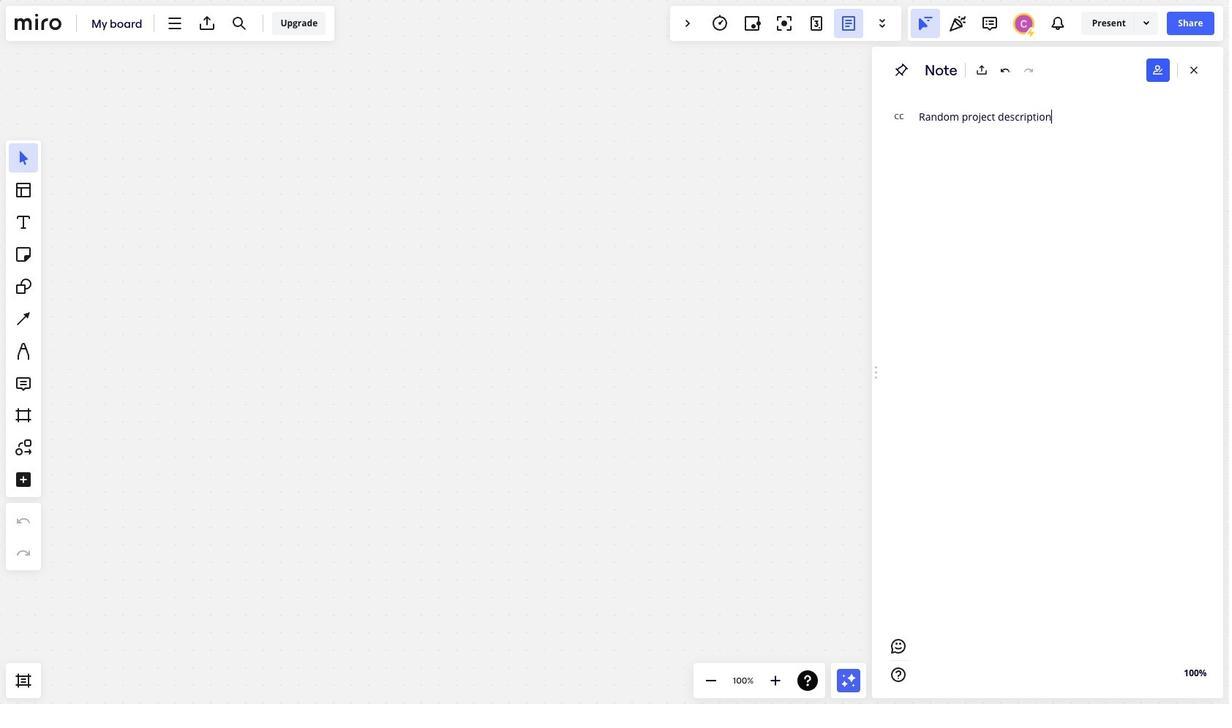 Task type: locate. For each thing, give the bounding box(es) containing it.
open frames image
[[15, 673, 32, 690]]

hide authorship image
[[1153, 64, 1164, 76]]

spagx image up hide authorship icon
[[1141, 17, 1153, 29]]

feed image
[[1049, 15, 1067, 32]]

spagx image
[[894, 63, 909, 78]]

help and shortcuts image
[[890, 667, 907, 684]]

spagx image left feed image on the right top
[[1025, 27, 1037, 38]]

export image
[[976, 64, 988, 76]]

creation toolbar
[[6, 47, 41, 664]]

main menu image
[[166, 15, 184, 32]]

undo image
[[999, 64, 1011, 76]]

0 horizontal spatial spagx image
[[1025, 27, 1037, 38]]

hide collaborators' cursors image
[[917, 15, 934, 32]]

spagx image
[[1141, 17, 1153, 29], [1025, 27, 1037, 38]]

comment image
[[981, 15, 999, 32]]



Task type: describe. For each thing, give the bounding box(es) containing it.
hide apps image
[[679, 15, 697, 32]]

search image
[[231, 15, 248, 32]]

reactions image
[[949, 15, 967, 32]]

board toolbar
[[6, 6, 335, 41]]

export this board image
[[199, 15, 216, 32]]

1 horizontal spatial spagx image
[[1141, 17, 1153, 29]]

collaboration toolbar
[[670, 6, 902, 41]]

communication toolbar
[[908, 6, 1224, 41]]

how do you like visual notes? image
[[890, 638, 907, 656]]

close image
[[1189, 64, 1200, 76]]



Task type: vqa. For each thing, say whether or not it's contained in the screenshot.
US_icon_flag on the left of the page
no



